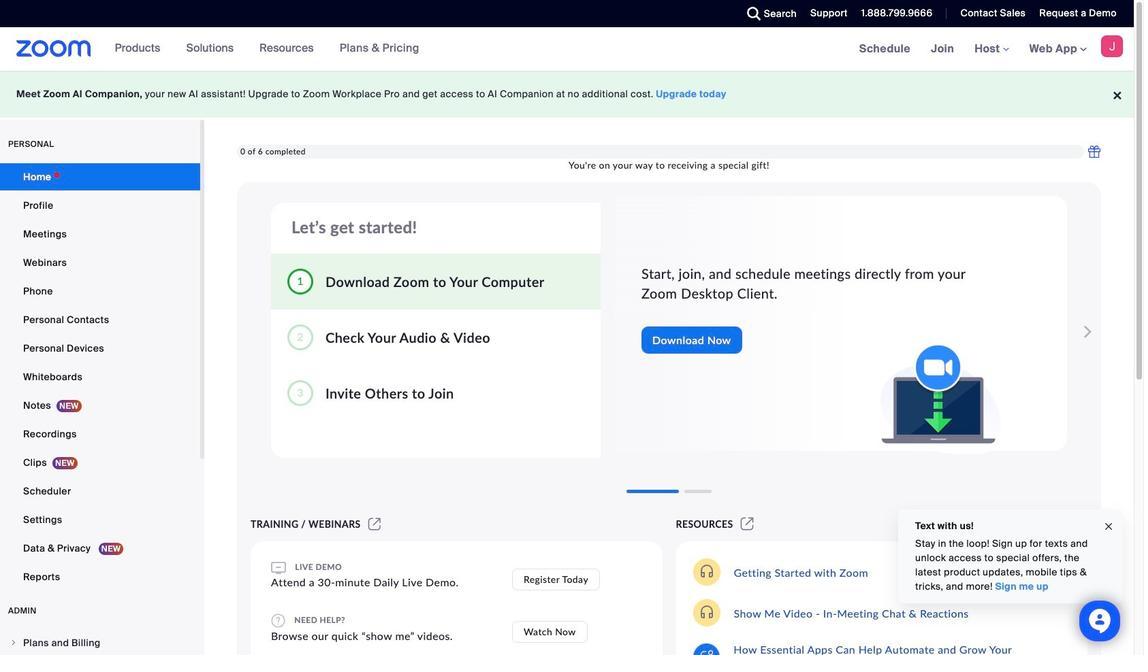 Task type: describe. For each thing, give the bounding box(es) containing it.
window new image
[[739, 519, 756, 531]]

personal menu menu
[[0, 163, 200, 592]]

right image
[[10, 639, 18, 648]]

meetings navigation
[[849, 27, 1134, 72]]

window new image
[[366, 519, 383, 531]]

profile picture image
[[1101, 35, 1123, 57]]



Task type: locate. For each thing, give the bounding box(es) containing it.
banner
[[0, 27, 1134, 72]]

next image
[[1081, 319, 1100, 346]]

close image
[[1103, 519, 1114, 535]]

menu item
[[0, 631, 200, 656]]

zoom logo image
[[16, 40, 91, 57]]

footer
[[0, 71, 1134, 118]]

product information navigation
[[105, 27, 430, 71]]



Task type: vqa. For each thing, say whether or not it's contained in the screenshot.
tab
no



